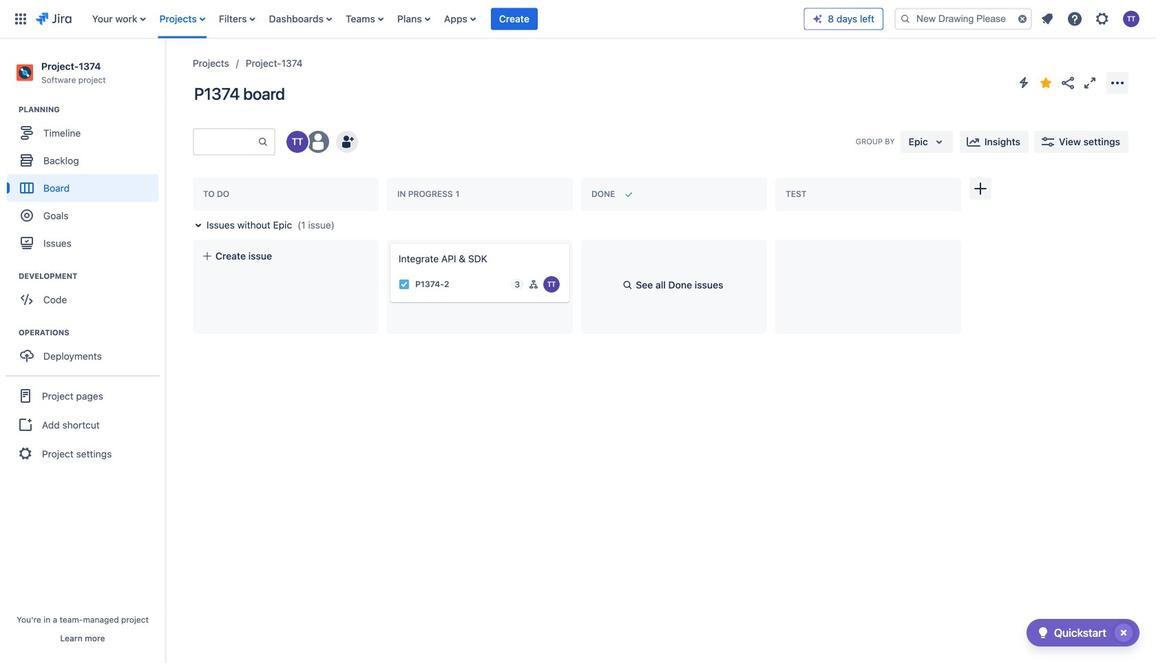 Task type: vqa. For each thing, say whether or not it's contained in the screenshot.
2nd hour
no



Task type: describe. For each thing, give the bounding box(es) containing it.
primary element
[[8, 0, 804, 38]]

task image
[[399, 279, 410, 290]]

1 horizontal spatial list
[[1035, 7, 1148, 31]]

help image
[[1067, 11, 1084, 27]]

enter full screen image
[[1082, 75, 1099, 91]]

create issue image
[[381, 234, 397, 251]]

heading for group related to planning image
[[19, 104, 165, 115]]

heading for operations image at the left of the page's group
[[19, 327, 165, 338]]

0 horizontal spatial list
[[85, 0, 804, 38]]

sidebar element
[[0, 39, 165, 663]]

group for operations image at the left of the page
[[7, 327, 165, 374]]

more image
[[1110, 75, 1126, 91]]

heading for group related to development icon
[[19, 271, 165, 282]]

planning image
[[2, 101, 19, 118]]

notifications image
[[1040, 11, 1056, 27]]



Task type: locate. For each thing, give the bounding box(es) containing it.
2 heading from the top
[[19, 271, 165, 282]]

search image
[[900, 13, 911, 24]]

list item
[[491, 0, 538, 38]]

view settings image
[[1040, 134, 1057, 150]]

in progress element
[[397, 189, 463, 199]]

2 vertical spatial heading
[[19, 327, 165, 338]]

banner
[[0, 0, 1157, 39]]

1 vertical spatial heading
[[19, 271, 165, 282]]

group
[[7, 104, 165, 261], [7, 271, 165, 318], [7, 327, 165, 374], [6, 376, 160, 473]]

list
[[85, 0, 804, 38], [1035, 7, 1148, 31]]

None search field
[[895, 8, 1033, 30]]

goal image
[[21, 210, 33, 222]]

heading
[[19, 104, 165, 115], [19, 271, 165, 282], [19, 327, 165, 338]]

appswitcher icon image
[[12, 11, 29, 27]]

3 heading from the top
[[19, 327, 165, 338]]

development image
[[2, 268, 19, 285]]

star p1374 board image
[[1038, 75, 1055, 91]]

clear search session image
[[1017, 13, 1029, 24]]

automations menu button icon image
[[1016, 74, 1033, 91]]

group for development icon
[[7, 271, 165, 318]]

check image
[[1035, 625, 1052, 641]]

operations image
[[2, 325, 19, 341]]

jira image
[[36, 11, 71, 27], [36, 11, 71, 27]]

0 of 1 child issues complete image
[[528, 279, 539, 290], [528, 279, 539, 290]]

1 heading from the top
[[19, 104, 165, 115]]

dismiss quickstart image
[[1113, 622, 1135, 644]]

Search field
[[895, 8, 1033, 30]]

your profile and settings image
[[1124, 11, 1140, 27]]

Search this board text field
[[194, 130, 258, 154]]

create column image
[[973, 180, 989, 197]]

0 vertical spatial heading
[[19, 104, 165, 115]]

sidebar navigation image
[[150, 55, 180, 83]]

group for planning image
[[7, 104, 165, 261]]

settings image
[[1095, 11, 1111, 27]]

add people image
[[339, 134, 355, 150]]



